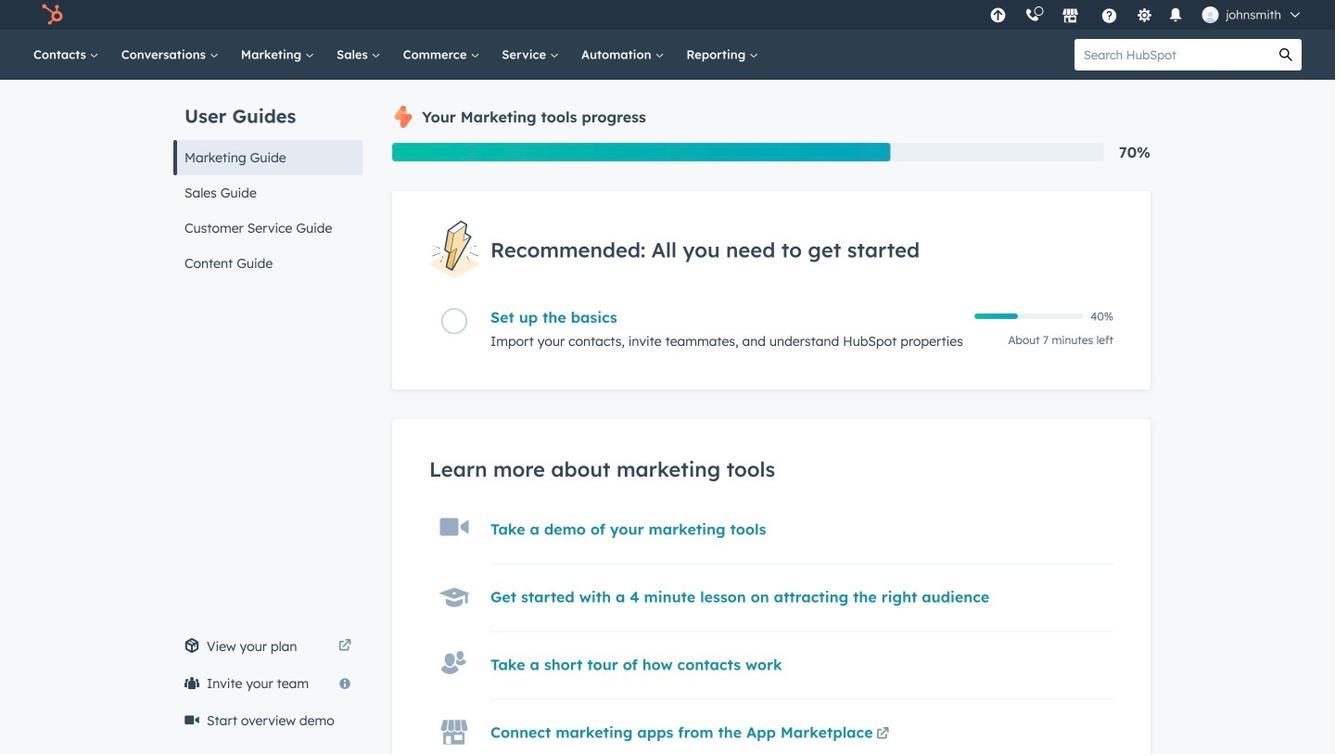 Task type: describe. For each thing, give the bounding box(es) containing it.
user guides element
[[173, 80, 363, 281]]

1 horizontal spatial link opens in a new window image
[[877, 724, 890, 746]]

link opens in a new window image for the leftmost link opens in a new window image
[[339, 640, 352, 653]]

link opens in a new window image for right link opens in a new window image
[[877, 728, 890, 741]]

Search HubSpot search field
[[1075, 39, 1271, 70]]



Task type: vqa. For each thing, say whether or not it's contained in the screenshot.
the topmost 'Task Status: Not completed' image
no



Task type: locate. For each thing, give the bounding box(es) containing it.
1 horizontal spatial link opens in a new window image
[[877, 728, 890, 741]]

john smith image
[[1202, 6, 1219, 23]]

1 vertical spatial link opens in a new window image
[[877, 728, 890, 741]]

progress bar
[[392, 143, 891, 161]]

marketplaces image
[[1062, 8, 1079, 25]]

0 vertical spatial link opens in a new window image
[[339, 635, 352, 658]]

0 horizontal spatial link opens in a new window image
[[339, 635, 352, 658]]

0 vertical spatial link opens in a new window image
[[339, 640, 352, 653]]

link opens in a new window image
[[339, 635, 352, 658], [877, 724, 890, 746]]

link opens in a new window image
[[339, 640, 352, 653], [877, 728, 890, 741]]

menu
[[981, 0, 1313, 30]]

0 horizontal spatial link opens in a new window image
[[339, 640, 352, 653]]

1 vertical spatial link opens in a new window image
[[877, 724, 890, 746]]

[object object] complete progress bar
[[975, 314, 1018, 319]]



